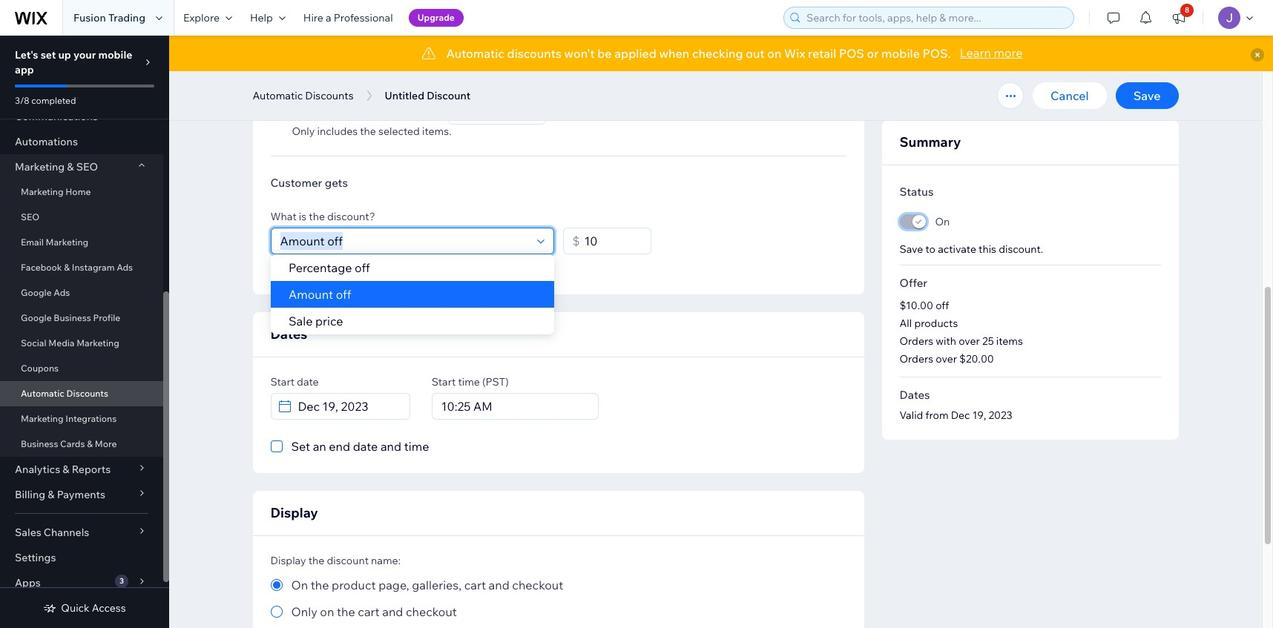Task type: describe. For each thing, give the bounding box(es) containing it.
& for reports
[[63, 463, 69, 476]]

0 vertical spatial to
[[926, 243, 936, 256]]

only on the cart and checkout
[[291, 605, 457, 620]]

marketing for home
[[21, 186, 64, 197]]

3
[[119, 576, 124, 586]]

marketing integrations link
[[0, 407, 163, 432]]

sidebar element
[[0, 0, 169, 628]]

help
[[250, 11, 273, 24]]

customer gets
[[270, 176, 348, 190]]

0 horizontal spatial seo
[[21, 211, 39, 223]]

& for payments
[[48, 488, 55, 502]]

1 horizontal spatial checkout
[[512, 578, 563, 593]]

business cards & more link
[[0, 432, 163, 457]]

automatic discounts won't be applied when checking out on wix retail pos or mobile pos.
[[446, 46, 951, 61]]

minimum for minimum order subtotal
[[291, 103, 343, 118]]

marketing down profile
[[77, 338, 119, 349]]

save for save to activate this discount.
[[900, 243, 923, 256]]

0 vertical spatial 0 text field
[[469, 50, 540, 75]]

business cards & more
[[21, 438, 117, 450]]

dec
[[951, 409, 970, 422]]

save for save
[[1133, 88, 1161, 103]]

summary
[[900, 134, 961, 151]]

$10.00
[[900, 299, 933, 312]]

1 horizontal spatial $
[[572, 234, 580, 249]]

includes for minimum order subtotal checkbox
[[317, 125, 358, 138]]

dates for dates valid from dec 19, 2023
[[900, 388, 930, 402]]

percentage off
[[288, 260, 370, 275]]

analytics & reports
[[15, 463, 111, 476]]

communications button
[[0, 104, 163, 129]]

the down display the discount name:
[[311, 578, 329, 593]]

settings link
[[0, 545, 163, 571]]

amount off
[[288, 287, 351, 302]]

mobile inside alert
[[882, 46, 920, 61]]

2023
[[989, 409, 1013, 422]]

profile
[[93, 312, 120, 323]]

& for instagram
[[64, 262, 70, 273]]

the down quantity
[[360, 76, 376, 89]]

app
[[15, 63, 34, 76]]

more
[[994, 45, 1023, 60]]

only for on
[[291, 605, 317, 620]]

social media marketing link
[[0, 331, 163, 356]]

start time (pst)
[[432, 375, 509, 389]]

google for google ads
[[21, 287, 52, 298]]

19,
[[972, 409, 986, 422]]

off for $10.00
[[936, 299, 949, 312]]

1 vertical spatial discount
[[327, 554, 369, 568]]

8
[[1185, 5, 1190, 15]]

only for only
[[292, 125, 315, 138]]

set
[[41, 48, 56, 62]]

the
[[270, 263, 289, 277]]

the discount applies to each eligible item.
[[270, 263, 472, 277]]

1 vertical spatial checkout
[[406, 605, 457, 620]]

0 vertical spatial $
[[458, 104, 465, 119]]

discount.
[[999, 243, 1043, 256]]

items. for minimum quantity of items checkbox
[[422, 76, 451, 89]]

email marketing link
[[0, 230, 163, 255]]

applied
[[614, 46, 657, 61]]

1 vertical spatial cart
[[358, 605, 380, 620]]

facebook & instagram ads link
[[0, 255, 163, 280]]

quick access
[[61, 602, 126, 615]]

8 button
[[1163, 0, 1195, 36]]

status
[[900, 185, 934, 199]]

what
[[270, 210, 297, 223]]

hire a professional
[[303, 11, 393, 24]]

off for percentage
[[354, 260, 370, 275]]

items inside $10.00 off all products orders with over 25 items orders over $20.00
[[996, 335, 1023, 348]]

home
[[65, 186, 91, 197]]

access
[[92, 602, 126, 615]]

display the discount name:
[[270, 554, 401, 568]]

customer
[[270, 176, 322, 190]]

minimum order subtotal
[[291, 103, 424, 118]]

google ads
[[21, 287, 70, 298]]

marketing & seo
[[15, 160, 98, 174]]

marketing home
[[21, 186, 91, 197]]

channels
[[44, 526, 89, 539]]

payments
[[57, 488, 105, 502]]

facebook
[[21, 262, 62, 273]]

offer
[[900, 276, 928, 290]]

save button
[[1116, 82, 1179, 109]]

billing & payments
[[15, 488, 105, 502]]

0 vertical spatial only
[[292, 76, 315, 89]]

start for start date
[[270, 375, 295, 389]]

start for start time (pst)
[[432, 375, 456, 389]]

1 vertical spatial business
[[21, 438, 58, 450]]

(pst)
[[482, 375, 509, 389]]

or
[[867, 46, 879, 61]]

save to activate this discount.
[[900, 243, 1043, 256]]

hire
[[303, 11, 323, 24]]

social
[[21, 338, 46, 349]]

activate
[[938, 243, 976, 256]]

a
[[326, 11, 331, 24]]

when
[[659, 46, 689, 61]]

1 vertical spatial to
[[373, 263, 383, 277]]

0 vertical spatial ads
[[117, 262, 133, 273]]

cards
[[60, 438, 85, 450]]

1 vertical spatial over
[[936, 352, 957, 366]]

automations link
[[0, 129, 163, 154]]

sale price
[[288, 314, 343, 329]]

an
[[313, 439, 326, 454]]

25
[[982, 335, 994, 348]]

won't
[[564, 46, 595, 61]]

time inside option
[[404, 439, 429, 454]]

$20.00
[[959, 352, 994, 366]]

reports
[[72, 463, 111, 476]]

email marketing
[[21, 237, 88, 248]]

business inside "link"
[[54, 312, 91, 323]]

amount
[[288, 287, 333, 302]]

2 orders from the top
[[900, 352, 933, 366]]

cancel
[[1051, 88, 1089, 103]]

automations
[[15, 135, 78, 148]]

$10.00 off all products orders with over 25 items orders over $20.00
[[900, 299, 1023, 366]]

marketing home link
[[0, 180, 163, 205]]

0 horizontal spatial date
[[297, 375, 319, 389]]

hire a professional link
[[294, 0, 402, 36]]

0 vertical spatial time
[[458, 375, 480, 389]]

billing
[[15, 488, 45, 502]]

dates valid from dec 19, 2023
[[900, 388, 1013, 422]]

this
[[979, 243, 996, 256]]



Task type: vqa. For each thing, say whether or not it's contained in the screenshot.
Title
no



Task type: locate. For each thing, give the bounding box(es) containing it.
0 horizontal spatial over
[[936, 352, 957, 366]]

0 vertical spatial minimum
[[291, 54, 343, 69]]

1 vertical spatial display
[[270, 554, 306, 568]]

items right of
[[409, 54, 439, 69]]

fusion trading
[[73, 11, 145, 24]]

0 vertical spatial dates
[[270, 326, 307, 343]]

trading
[[108, 11, 145, 24]]

discounts for automatic discounts button
[[305, 89, 354, 102]]

0 horizontal spatial ads
[[54, 287, 70, 298]]

end
[[329, 439, 350, 454]]

applies
[[335, 263, 370, 277]]

and down page,
[[382, 605, 403, 620]]

business up social media marketing
[[54, 312, 91, 323]]

automatic for automatic discounts button
[[253, 89, 303, 102]]

untitled
[[385, 89, 424, 102]]

social media marketing
[[21, 338, 119, 349]]

the left name:
[[308, 554, 324, 568]]

1 only includes the selected items. from the top
[[292, 76, 451, 89]]

1 vertical spatial google
[[21, 312, 52, 323]]

on down product at the bottom of the page
[[320, 605, 334, 620]]

retail
[[808, 46, 836, 61]]

0 horizontal spatial save
[[900, 243, 923, 256]]

alert containing learn more
[[169, 36, 1273, 71]]

fusion
[[73, 11, 106, 24]]

1 vertical spatial 0 text field
[[465, 99, 541, 124]]

0 vertical spatial only includes the selected items.
[[292, 76, 451, 89]]

on inside option group
[[320, 605, 334, 620]]

automatic discounts inside sidebar element
[[21, 388, 108, 399]]

1 vertical spatial includes
[[317, 125, 358, 138]]

0 horizontal spatial cart
[[358, 605, 380, 620]]

0 horizontal spatial automatic discounts
[[21, 388, 108, 399]]

marketing down automations
[[15, 160, 65, 174]]

is
[[299, 210, 307, 223]]

on for on the product page, galleries, cart and checkout
[[291, 578, 308, 593]]

professional
[[334, 11, 393, 24]]

marketing down marketing & seo
[[21, 186, 64, 197]]

1 vertical spatial automatic
[[253, 89, 303, 102]]

1 display from the top
[[270, 505, 318, 522]]

1 vertical spatial selected
[[378, 125, 420, 138]]

media
[[48, 338, 75, 349]]

discount up product at the bottom of the page
[[327, 554, 369, 568]]

1 orders from the top
[[900, 335, 933, 348]]

minimum left order
[[291, 103, 343, 118]]

mobile
[[882, 46, 920, 61], [98, 48, 132, 62]]

cart
[[464, 578, 486, 593], [358, 605, 380, 620]]

billing & payments button
[[0, 482, 163, 507]]

on right out
[[767, 46, 782, 61]]

Minimum quantity of items checkbox
[[270, 49, 457, 76]]

selected down subtotal
[[378, 125, 420, 138]]

1 horizontal spatial off
[[354, 260, 370, 275]]

1 items. from the top
[[422, 76, 451, 89]]

upgrade button
[[409, 9, 464, 27]]

automatic for automatic discounts link
[[21, 388, 64, 399]]

selected down of
[[378, 76, 420, 89]]

date up the dec 19, 2023 field
[[297, 375, 319, 389]]

0 vertical spatial save
[[1133, 88, 1161, 103]]

off inside option
[[336, 287, 351, 302]]

0 vertical spatial items
[[409, 54, 439, 69]]

to left "activate"
[[926, 243, 936, 256]]

1 vertical spatial seo
[[21, 211, 39, 223]]

the
[[360, 76, 376, 89], [360, 125, 376, 138], [309, 210, 325, 223], [308, 554, 324, 568], [311, 578, 329, 593], [337, 605, 355, 620]]

ads right instagram
[[117, 262, 133, 273]]

0 vertical spatial seo
[[76, 160, 98, 174]]

on
[[767, 46, 782, 61], [320, 605, 334, 620]]

date right end
[[353, 439, 378, 454]]

0 vertical spatial includes
[[317, 76, 358, 89]]

0 text field
[[580, 229, 646, 254]]

discount
[[427, 89, 470, 102]]

seo link
[[0, 205, 163, 230]]

more
[[95, 438, 117, 450]]

0 text field
[[469, 50, 540, 75], [465, 99, 541, 124]]

and for time
[[381, 439, 401, 454]]

eligible
[[411, 263, 446, 277]]

quick
[[61, 602, 90, 615]]

0 horizontal spatial discounts
[[66, 388, 108, 399]]

dates left the price
[[270, 326, 307, 343]]

0 vertical spatial checkout
[[512, 578, 563, 593]]

0 vertical spatial automatic
[[446, 46, 504, 61]]

list box containing percentage off
[[270, 254, 554, 335]]

automatic inside alert
[[446, 46, 504, 61]]

1 horizontal spatial dates
[[900, 388, 930, 402]]

1 vertical spatial save
[[900, 243, 923, 256]]

& left more
[[87, 438, 93, 450]]

discounts
[[507, 46, 562, 61]]

learn more link
[[960, 44, 1023, 62]]

items.
[[422, 76, 451, 89], [422, 125, 451, 138]]

business
[[54, 312, 91, 323], [21, 438, 58, 450]]

marketing
[[15, 160, 65, 174], [21, 186, 64, 197], [46, 237, 88, 248], [77, 338, 119, 349], [21, 413, 64, 424]]

off up products at the right bottom
[[936, 299, 949, 312]]

selected for minimum order subtotal checkbox
[[378, 125, 420, 138]]

on inside alert
[[767, 46, 782, 61]]

discounts inside sidebar element
[[66, 388, 108, 399]]

start left (pst)
[[432, 375, 456, 389]]

amount off option
[[270, 281, 554, 308]]

order
[[346, 103, 376, 118]]

0 text field up discount
[[469, 50, 540, 75]]

what is the discount?
[[270, 210, 375, 223]]

dates up valid
[[900, 388, 930, 402]]

0 vertical spatial and
[[381, 439, 401, 454]]

0 horizontal spatial to
[[373, 263, 383, 277]]

checkout
[[512, 578, 563, 593], [406, 605, 457, 620]]

2 vertical spatial only
[[291, 605, 317, 620]]

Minimum order subtotal checkbox
[[270, 98, 442, 125]]

the down order
[[360, 125, 376, 138]]

cart down product at the bottom of the page
[[358, 605, 380, 620]]

off inside $10.00 off all products orders with over 25 items orders over $20.00
[[936, 299, 949, 312]]

coupons link
[[0, 356, 163, 381]]

pos
[[839, 46, 864, 61]]

1 horizontal spatial cart
[[464, 578, 486, 593]]

display for display
[[270, 505, 318, 522]]

analytics & reports button
[[0, 457, 163, 482]]

automatic inside button
[[253, 89, 303, 102]]

1 includes from the top
[[317, 76, 358, 89]]

list box
[[270, 254, 554, 335]]

1 vertical spatial and
[[489, 578, 510, 593]]

1 vertical spatial items
[[996, 335, 1023, 348]]

only includes the selected items. down order
[[292, 125, 451, 138]]

1 vertical spatial only
[[292, 125, 315, 138]]

2 selected from the top
[[378, 125, 420, 138]]

2 horizontal spatial off
[[936, 299, 949, 312]]

over down with
[[936, 352, 957, 366]]

1 horizontal spatial on
[[935, 215, 950, 229]]

None field
[[437, 394, 594, 419]]

2 horizontal spatial automatic
[[446, 46, 504, 61]]

google for google business profile
[[21, 312, 52, 323]]

marketing integrations
[[21, 413, 117, 424]]

ads up google business profile
[[54, 287, 70, 298]]

only includes the selected items. down quantity
[[292, 76, 451, 89]]

on up "activate"
[[935, 215, 950, 229]]

each
[[385, 263, 408, 277]]

2 google from the top
[[21, 312, 52, 323]]

seo inside dropdown button
[[76, 160, 98, 174]]

& right billing
[[48, 488, 55, 502]]

discount?
[[327, 210, 375, 223]]

seo up marketing home link at the top left of the page
[[76, 160, 98, 174]]

0 vertical spatial discounts
[[305, 89, 354, 102]]

0 vertical spatial on
[[935, 215, 950, 229]]

help button
[[241, 0, 294, 36]]

1 vertical spatial ads
[[54, 287, 70, 298]]

& for seo
[[67, 160, 74, 174]]

3/8 completed
[[15, 95, 76, 106]]

integrations
[[65, 413, 117, 424]]

off
[[354, 260, 370, 275], [336, 287, 351, 302], [936, 299, 949, 312]]

0 vertical spatial orders
[[900, 335, 933, 348]]

& left reports
[[63, 463, 69, 476]]

0 vertical spatial display
[[270, 505, 318, 522]]

0 vertical spatial google
[[21, 287, 52, 298]]

0 vertical spatial items.
[[422, 76, 451, 89]]

marketing & seo button
[[0, 154, 163, 180]]

selected for minimum quantity of items checkbox
[[378, 76, 420, 89]]

save
[[1133, 88, 1161, 103], [900, 243, 923, 256]]

0 vertical spatial automatic discounts
[[253, 89, 354, 102]]

to left the each
[[373, 263, 383, 277]]

google inside "link"
[[21, 312, 52, 323]]

minimum up automatic discounts button
[[291, 54, 343, 69]]

business up analytics
[[21, 438, 58, 450]]

google ads link
[[0, 280, 163, 306]]

quick access button
[[43, 602, 126, 615]]

1 minimum from the top
[[291, 54, 343, 69]]

your
[[73, 48, 96, 62]]

1 vertical spatial on
[[291, 578, 308, 593]]

1 vertical spatial date
[[353, 439, 378, 454]]

off for amount
[[336, 287, 351, 302]]

1 vertical spatial items.
[[422, 125, 451, 138]]

google down facebook
[[21, 287, 52, 298]]

1 vertical spatial orders
[[900, 352, 933, 366]]

& inside dropdown button
[[67, 160, 74, 174]]

Set an end date and time checkbox
[[270, 438, 429, 456]]

wix
[[784, 46, 805, 61]]

and right end
[[381, 439, 401, 454]]

and
[[381, 439, 401, 454], [489, 578, 510, 593], [382, 605, 403, 620]]

marketing up business cards & more
[[21, 413, 64, 424]]

only includes the selected items. for minimum order subtotal checkbox
[[292, 125, 451, 138]]

google up the social
[[21, 312, 52, 323]]

minimum for minimum quantity of items
[[291, 54, 343, 69]]

only includes the selected items. for minimum quantity of items checkbox
[[292, 76, 451, 89]]

only down display the discount name:
[[291, 605, 317, 620]]

alert
[[169, 36, 1273, 71]]

set an end date and time
[[291, 439, 429, 454]]

includes down minimum order subtotal
[[317, 125, 358, 138]]

save inside button
[[1133, 88, 1161, 103]]

option group containing on the product page, galleries, cart and checkout
[[270, 576, 846, 621]]

Dec 19, 2023 field
[[293, 394, 405, 419]]

display for display the discount name:
[[270, 554, 306, 568]]

to
[[926, 243, 936, 256], [373, 263, 383, 277]]

be
[[597, 46, 612, 61]]

automatic inside sidebar element
[[21, 388, 64, 399]]

all
[[900, 317, 912, 330]]

0 horizontal spatial dates
[[270, 326, 307, 343]]

date inside option
[[353, 439, 378, 454]]

1 horizontal spatial date
[[353, 439, 378, 454]]

1 vertical spatial discounts
[[66, 388, 108, 399]]

seo up email
[[21, 211, 39, 223]]

1 horizontal spatial to
[[926, 243, 936, 256]]

marketing up facebook & instagram ads
[[46, 237, 88, 248]]

mobile right your
[[98, 48, 132, 62]]

start date
[[270, 375, 319, 389]]

mobile inside let's set up your mobile app
[[98, 48, 132, 62]]

0 horizontal spatial mobile
[[98, 48, 132, 62]]

1 selected from the top
[[378, 76, 420, 89]]

and inside option
[[381, 439, 401, 454]]

& up the home
[[67, 160, 74, 174]]

discount
[[291, 263, 333, 277], [327, 554, 369, 568]]

on the product page, galleries, cart and checkout
[[291, 578, 563, 593]]

2 items. from the top
[[422, 125, 451, 138]]

1 horizontal spatial seo
[[76, 160, 98, 174]]

off left the each
[[354, 260, 370, 275]]

page,
[[378, 578, 409, 593]]

1 horizontal spatial on
[[767, 46, 782, 61]]

1 horizontal spatial save
[[1133, 88, 1161, 103]]

0 vertical spatial discount
[[291, 263, 333, 277]]

2 only includes the selected items. from the top
[[292, 125, 451, 138]]

automatic discounts inside button
[[253, 89, 354, 102]]

discounts up minimum order subtotal
[[305, 89, 354, 102]]

selected
[[378, 76, 420, 89], [378, 125, 420, 138]]

1 horizontal spatial items
[[996, 335, 1023, 348]]

includes
[[317, 76, 358, 89], [317, 125, 358, 138]]

name:
[[371, 554, 401, 568]]

discounts for automatic discounts link
[[66, 388, 108, 399]]

only down automatic discounts button
[[292, 125, 315, 138]]

minimum quantity of items
[[291, 54, 439, 69]]

0 vertical spatial on
[[767, 46, 782, 61]]

automatic discounts for automatic discounts button
[[253, 89, 354, 102]]

discount up "amount"
[[291, 263, 333, 277]]

only
[[292, 76, 315, 89], [292, 125, 315, 138], [291, 605, 317, 620]]

marketing for &
[[15, 160, 65, 174]]

1 horizontal spatial time
[[458, 375, 480, 389]]

automatic discounts button
[[245, 85, 361, 107]]

cart right galleries,
[[464, 578, 486, 593]]

mobile right or
[[882, 46, 920, 61]]

0 horizontal spatial $
[[458, 104, 465, 119]]

0 horizontal spatial on
[[320, 605, 334, 620]]

galleries,
[[412, 578, 462, 593]]

and right galleries,
[[489, 578, 510, 593]]

0 vertical spatial date
[[297, 375, 319, 389]]

1 start from the left
[[270, 375, 295, 389]]

marketing for integrations
[[21, 413, 64, 424]]

dates
[[270, 326, 307, 343], [900, 388, 930, 402]]

only up minimum order subtotal checkbox
[[292, 76, 315, 89]]

pos.
[[923, 46, 951, 61]]

discounts inside button
[[305, 89, 354, 102]]

automatic discounts up marketing integrations
[[21, 388, 108, 399]]

0 vertical spatial cart
[[464, 578, 486, 593]]

Search for tools, apps, help & more... field
[[802, 7, 1069, 28]]

0 horizontal spatial off
[[336, 287, 351, 302]]

1 horizontal spatial mobile
[[882, 46, 920, 61]]

0 horizontal spatial start
[[270, 375, 295, 389]]

upgrade
[[417, 12, 455, 23]]

the right is
[[309, 210, 325, 223]]

on down display the discount name:
[[291, 578, 308, 593]]

3/8
[[15, 95, 29, 106]]

items. for minimum order subtotal checkbox
[[422, 125, 451, 138]]

1 vertical spatial on
[[320, 605, 334, 620]]

includes for minimum quantity of items checkbox
[[317, 76, 358, 89]]

completed
[[31, 95, 76, 106]]

1 google from the top
[[21, 287, 52, 298]]

1 vertical spatial $
[[572, 234, 580, 249]]

2 minimum from the top
[[291, 103, 343, 118]]

includes up minimum order subtotal checkbox
[[317, 76, 358, 89]]

over
[[959, 335, 980, 348], [936, 352, 957, 366]]

off down applies
[[336, 287, 351, 302]]

dates inside 'dates valid from dec 19, 2023'
[[900, 388, 930, 402]]

communications
[[15, 110, 98, 123]]

email
[[21, 237, 44, 248]]

0 horizontal spatial checkout
[[406, 605, 457, 620]]

subtotal
[[379, 103, 424, 118]]

0 vertical spatial selected
[[378, 76, 420, 89]]

let's
[[15, 48, 38, 62]]

sale
[[288, 314, 312, 329]]

the down product at the bottom of the page
[[337, 605, 355, 620]]

and for checkout
[[382, 605, 403, 620]]

dates for dates
[[270, 326, 307, 343]]

items right 25
[[996, 335, 1023, 348]]

1 horizontal spatial discounts
[[305, 89, 354, 102]]

instagram
[[72, 262, 115, 273]]

automatic discounts for automatic discounts link
[[21, 388, 108, 399]]

& right facebook
[[64, 262, 70, 273]]

0 vertical spatial business
[[54, 312, 91, 323]]

on for on
[[935, 215, 950, 229]]

1 vertical spatial minimum
[[291, 103, 343, 118]]

0 text field down discounts
[[465, 99, 541, 124]]

items inside checkbox
[[409, 54, 439, 69]]

marketing inside 'link'
[[21, 413, 64, 424]]

0 vertical spatial over
[[959, 335, 980, 348]]

2 vertical spatial and
[[382, 605, 403, 620]]

0 horizontal spatial items
[[409, 54, 439, 69]]

1 horizontal spatial automatic discounts
[[253, 89, 354, 102]]

discounts up integrations
[[66, 388, 108, 399]]

Select field
[[276, 229, 532, 254]]

2 vertical spatial automatic
[[21, 388, 64, 399]]

1 vertical spatial dates
[[900, 388, 930, 402]]

1 horizontal spatial over
[[959, 335, 980, 348]]

1 vertical spatial only includes the selected items.
[[292, 125, 451, 138]]

start down sale
[[270, 375, 295, 389]]

2 start from the left
[[432, 375, 456, 389]]

time
[[458, 375, 480, 389], [404, 439, 429, 454]]

2 includes from the top
[[317, 125, 358, 138]]

0 horizontal spatial time
[[404, 439, 429, 454]]

option group
[[270, 576, 846, 621]]

1 horizontal spatial start
[[432, 375, 456, 389]]

automatic discounts up minimum order subtotal
[[253, 89, 354, 102]]

1 vertical spatial time
[[404, 439, 429, 454]]

marketing inside dropdown button
[[15, 160, 65, 174]]

1 horizontal spatial ads
[[117, 262, 133, 273]]

over left 25
[[959, 335, 980, 348]]

2 display from the top
[[270, 554, 306, 568]]

0 horizontal spatial on
[[291, 578, 308, 593]]

seo
[[76, 160, 98, 174], [21, 211, 39, 223]]



